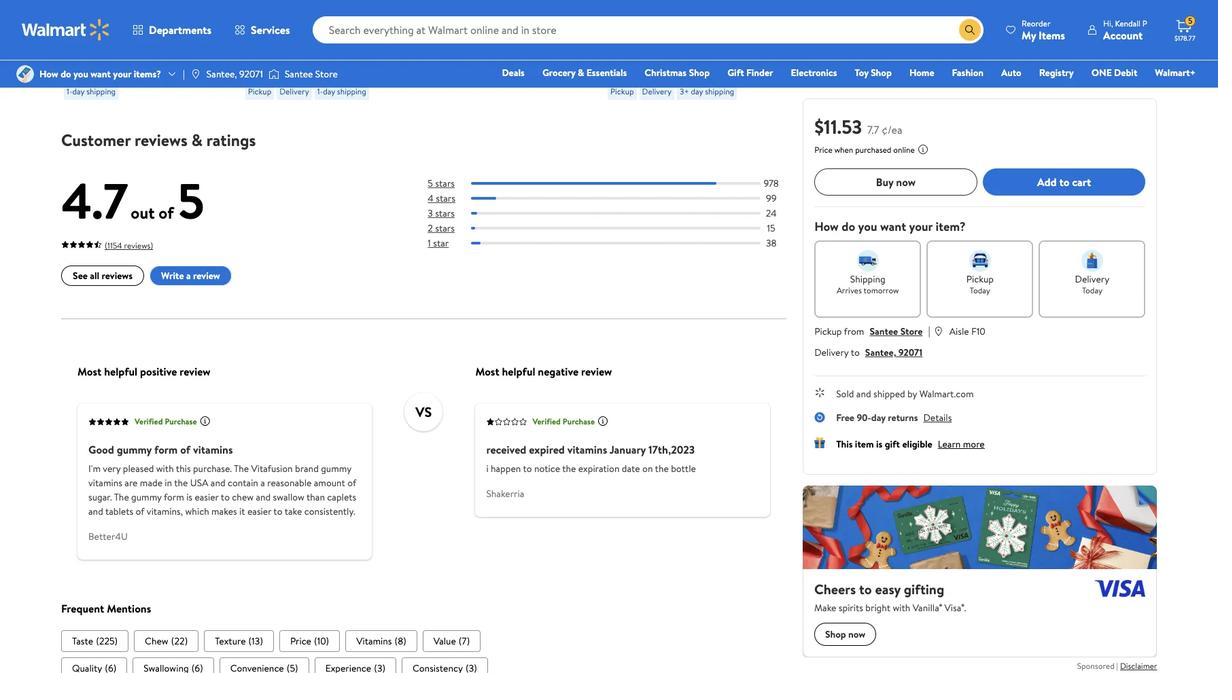 Task type: describe. For each thing, give the bounding box(es) containing it.
price for price (10)
[[290, 635, 311, 649]]

caplets
[[327, 491, 356, 504]]

24
[[766, 207, 777, 221]]

multivitamin inside l'il critters gummy vites daily gummy multivitamin for kids, vitamin c, d3 for immune support cherry, strawberry, orange, pineapple and blueberry flavors, 190 gummies
[[647, 29, 706, 44]]

delivery to santee, 92071
[[814, 346, 923, 360]]

santee, 92071 button
[[865, 346, 923, 360]]

1 horizontal spatial is
[[876, 438, 882, 451]]

amount
[[314, 477, 345, 490]]

1 star
[[428, 237, 449, 251]]

2 stars
[[428, 222, 455, 236]]

list item down (13)
[[219, 659, 309, 674]]

auto link
[[995, 65, 1028, 80]]

list item down taste (225)
[[61, 659, 127, 674]]

toy
[[855, 66, 869, 80]]

0 horizontal spatial easier
[[195, 491, 219, 504]]

list item down (22)
[[133, 659, 214, 674]]

most for most helpful positive review
[[78, 364, 102, 379]]

legal information image
[[918, 144, 928, 155]]

auto
[[1002, 66, 1022, 80]]

most helpful negative review
[[476, 364, 612, 379]]

than
[[307, 491, 325, 504]]

buy now
[[876, 175, 916, 190]]

review for most helpful positive review
[[180, 364, 211, 379]]

texture (13)
[[215, 635, 263, 649]]

stars for 4 stars
[[436, 192, 456, 206]]

purchased
[[855, 144, 891, 156]]

1 vertical spatial kids
[[467, 59, 486, 74]]

0 vertical spatial santee,
[[207, 67, 237, 81]]

list item containing chew
[[134, 631, 199, 653]]

value (7)
[[434, 635, 470, 649]]

write a review link
[[150, 266, 232, 287]]

kendall
[[1115, 17, 1141, 29]]

verified purchase for vitamins
[[533, 417, 595, 428]]

more
[[963, 438, 985, 451]]

most helpful positive review
[[78, 364, 211, 379]]

product group containing l'il critters gummy vites daily gummy multivitamin for kids, vitamin c, d3 for immune support cherry, strawberry, orange, pineapple and blueberry flavors, 190 gummies
[[608, 0, 770, 106]]

2 list from the top
[[61, 659, 786, 674]]

vitafusion for vitafusion extra strength melatonin gummy vitamins, sleep supplements, 120 count
[[64, 14, 110, 29]]

0 vertical spatial kids
[[490, 29, 509, 44]]

progress bar for 978
[[471, 182, 761, 185]]

| left aisle
[[928, 324, 930, 339]]

Search search field
[[313, 16, 984, 44]]

list item containing taste
[[61, 631, 129, 653]]

list item containing price
[[279, 631, 340, 653]]

delivery down from
[[814, 346, 849, 360]]

0 vertical spatial 92071
[[239, 67, 263, 81]]

and down purchase.
[[211, 477, 226, 490]]

pickup down intent image for pickup
[[966, 273, 994, 286]]

extra
[[112, 14, 137, 29]]

frequent
[[61, 602, 104, 617]]

progress bar for 38
[[471, 242, 761, 245]]

verified purchase information image
[[598, 416, 609, 427]]

items
[[1039, 28, 1065, 42]]

day left "returns"
[[871, 411, 886, 425]]

one debit
[[1092, 66, 1138, 80]]

christmas shop
[[645, 66, 710, 80]]

expired
[[529, 443, 565, 458]]

(7)
[[459, 635, 470, 649]]

for inside the "maryruth organics | multivitamin gummies for kids ages 2+| vitamin c, d3, zinc | immune support kids gummy vitamins | fruit flavored | vegan | 60 count"
[[473, 29, 487, 44]]

day down how do you want your items?
[[72, 86, 85, 97]]

count inside vitafusion vitamin b12 gummy vitamins, raspberry flavored, 140 count
[[245, 44, 275, 59]]

immune inside l'il critters gummy vites daily gummy multivitamin for kids, vitamin c, d3 for immune support cherry, strawberry, orange, pineapple and blueberry flavors, 190 gummies
[[693, 44, 731, 59]]

christmas shop link
[[639, 65, 716, 80]]

blueberry
[[717, 74, 763, 89]]

gift
[[885, 438, 900, 451]]

1 vertical spatial gummy
[[321, 462, 351, 476]]

0 horizontal spatial &
[[191, 129, 203, 152]]

strawberry,
[[686, 59, 741, 74]]

0 horizontal spatial a
[[186, 270, 191, 283]]

delivery down the christmas
[[642, 86, 672, 97]]

list item containing value
[[423, 631, 481, 653]]

my
[[1022, 28, 1036, 42]]

item?
[[936, 218, 966, 235]]

gift finder
[[728, 66, 773, 80]]

| left vegan
[[495, 74, 497, 89]]

cherry,
[[648, 59, 684, 74]]

shipping arrives tomorrow
[[837, 273, 899, 296]]

(22)
[[171, 635, 188, 649]]

services button
[[223, 14, 302, 46]]

1 vertical spatial the
[[114, 491, 129, 504]]

your for item?
[[909, 218, 933, 235]]

to down from
[[851, 346, 860, 360]]

walmart image
[[22, 19, 110, 41]]

store inside "pickup from santee store |"
[[900, 325, 923, 339]]

add to cart
[[1037, 175, 1091, 190]]

this
[[836, 438, 853, 451]]

1 vertical spatial form
[[164, 491, 184, 504]]

progress bar for 15
[[471, 227, 761, 230]]

santee store
[[285, 67, 338, 81]]

407
[[107, 64, 121, 76]]

4.7
[[61, 167, 128, 235]]

all
[[90, 270, 99, 283]]

do for how do you want your items?
[[61, 67, 71, 81]]

5 for 5 stars
[[428, 177, 433, 191]]

stars for 5 stars
[[435, 177, 455, 191]]

reorder
[[1022, 17, 1051, 29]]

(1154
[[105, 240, 122, 252]]

of right tablets
[[136, 505, 144, 519]]

0 vertical spatial the
[[234, 462, 249, 476]]

gummies inside l'il critters gummy vites daily gummy multivitamin for kids, vitamin c, d3 for immune support cherry, strawberry, orange, pineapple and blueberry flavors, 190 gummies
[[665, 89, 710, 104]]

maryruth organics | multivitamin gummies for kids ages 2+| vitamin c, d3, zinc | immune support kids gummy vitamins | fruit flavored | vegan | 60 count
[[427, 14, 584, 89]]

1 horizontal spatial vitamins
[[193, 443, 233, 458]]

day right the "3+"
[[691, 86, 703, 97]]

one
[[1092, 66, 1112, 80]]

delivery today
[[1075, 273, 1110, 296]]

2 horizontal spatial for
[[708, 29, 722, 44]]

multivitamin inside the "maryruth organics | multivitamin gummies for kids ages 2+| vitamin c, d3, zinc | immune support kids gummy vitamins | fruit flavored | vegan | 60 count"
[[525, 14, 584, 29]]

60
[[536, 74, 549, 89]]

immune inside the "maryruth organics | multivitamin gummies for kids ages 2+| vitamin c, d3, zinc | immune support kids gummy vitamins | fruit flavored | vegan | 60 count"
[[524, 44, 562, 59]]

brand
[[295, 462, 319, 476]]

walmart+
[[1155, 66, 1196, 80]]

gifting made easy image
[[814, 438, 825, 449]]

support inside l'il critters gummy vites daily gummy multivitamin for kids, vitamin c, d3 for immune support cherry, strawberry, orange, pineapple and blueberry flavors, 190 gummies
[[608, 59, 646, 74]]

1
[[428, 237, 431, 251]]

1 horizontal spatial for
[[676, 44, 690, 59]]

list item down "value"
[[402, 659, 488, 674]]

| left 60
[[531, 74, 533, 89]]

daily
[[728, 14, 751, 29]]

reviews inside "link"
[[102, 270, 133, 283]]

b12
[[332, 14, 349, 29]]

melatonin
[[64, 29, 111, 44]]

list item down vitamins (8)
[[315, 659, 396, 674]]

walmart+ link
[[1149, 65, 1202, 80]]

flavored,
[[341, 29, 385, 44]]

stars for 3 stars
[[435, 207, 455, 221]]

in
[[165, 477, 172, 490]]

customer
[[61, 129, 131, 152]]

4 stars
[[428, 192, 456, 206]]

978
[[764, 177, 779, 191]]

and right chew
[[256, 491, 271, 504]]

verified purchase for form
[[135, 417, 197, 428]]

list item containing texture
[[204, 631, 274, 653]]

vitamins, inside vitafusion vitamin b12 gummy vitamins, raspberry flavored, 140 count
[[245, 29, 289, 44]]

vs
[[416, 404, 432, 422]]

deals
[[502, 66, 525, 80]]

want for items?
[[91, 67, 111, 81]]

and down the sugar.
[[88, 505, 103, 519]]

stars for 2 stars
[[435, 222, 455, 236]]

intent image for pickup image
[[969, 250, 991, 272]]

pickup down the santee, 92071
[[248, 86, 271, 97]]

delivery down intent image for delivery
[[1075, 273, 1110, 286]]

| right organics on the top
[[521, 14, 523, 29]]

add
[[1037, 175, 1057, 190]]

product group containing vitafusion extra strength melatonin gummy vitamins, sleep supplements, 120 count
[[64, 0, 226, 106]]

item
[[855, 438, 874, 451]]

you for how do you want your item?
[[858, 218, 877, 235]]

shop for christmas shop
[[689, 66, 710, 80]]

2 vertical spatial gummy
[[131, 491, 162, 504]]

learn more button
[[938, 438, 985, 451]]

of inside 4.7 out of 5
[[159, 201, 174, 225]]

of up this
[[180, 443, 190, 458]]

 image for how do you want your items?
[[16, 65, 34, 83]]

shipping
[[850, 273, 885, 286]]

1 horizontal spatial the
[[562, 462, 576, 476]]

toy shop
[[855, 66, 892, 80]]

list item containing vitamins
[[346, 631, 417, 653]]

2 horizontal spatial the
[[655, 462, 669, 476]]

hi,
[[1104, 17, 1113, 29]]

are
[[125, 477, 138, 490]]

vitamins inside the "maryruth organics | multivitamin gummies for kids ages 2+| vitamin c, d3, zinc | immune support kids gummy vitamins | fruit flavored | vegan | 60 count"
[[528, 59, 569, 74]]

0 horizontal spatial store
[[315, 67, 338, 81]]

vites
[[701, 14, 725, 29]]

the inside good gummy form of vitamins i'm very pleased with this purchase. the vitafusion brand gummy vitamins are made in the usa and contain a reasonable amount of sugar. the gummy form is easier to chew and swallow than caplets and tablets of vitamins, which makes it easier to take consistently.
[[174, 477, 188, 490]]

vitamin for l'il
[[608, 44, 644, 59]]

pickup today
[[966, 273, 994, 296]]

 image for santee store
[[269, 67, 279, 81]]

this item is gift eligible learn more
[[836, 438, 985, 451]]

flavored
[[451, 74, 492, 89]]

| right items?
[[183, 67, 185, 81]]

0 horizontal spatial vitamins
[[88, 477, 122, 490]]

| right 60
[[572, 59, 574, 74]]

santee inside "pickup from santee store |"
[[870, 325, 898, 339]]

1 1- from the left
[[67, 86, 72, 97]]

customer reviews & ratings
[[61, 129, 256, 152]]

to inside received expired vitamins january 17th,2023 i happen to notice the expiration date on the bottle
[[523, 462, 532, 476]]

and right sold
[[856, 388, 871, 401]]

better4u
[[88, 530, 128, 544]]

i'm
[[88, 462, 101, 476]]

to inside 'button'
[[1059, 175, 1070, 190]]

| right zinc
[[519, 44, 522, 59]]

from
[[844, 325, 864, 339]]

online
[[893, 144, 915, 156]]



Task type: vqa. For each thing, say whether or not it's contained in the screenshot.
the
yes



Task type: locate. For each thing, give the bounding box(es) containing it.
0 horizontal spatial support
[[427, 59, 464, 74]]

a inside good gummy form of vitamins i'm very pleased with this purchase. the vitafusion brand gummy vitamins are made in the usa and contain a reasonable amount of sugar. the gummy form is easier to chew and swallow than caplets and tablets of vitamins, which makes it easier to take consistently.
[[261, 477, 265, 490]]

0 horizontal spatial your
[[113, 67, 131, 81]]

1 progress bar from the top
[[471, 182, 761, 185]]

1 purchase from the left
[[165, 417, 197, 428]]

1 vitamins, from the left
[[153, 29, 196, 44]]

0 horizontal spatial  image
[[16, 65, 34, 83]]

1-day shipping
[[67, 86, 116, 97], [317, 86, 366, 97]]

1 horizontal spatial the
[[234, 462, 249, 476]]

do for how do you want your item?
[[842, 218, 855, 235]]

product group containing vitafusion vitamin b12 gummy vitamins, raspberry flavored, 140 count
[[245, 0, 408, 106]]

92071 left 1105
[[239, 67, 263, 81]]

gummies down the christmas shop link
[[665, 89, 710, 104]]

made
[[140, 477, 163, 490]]

0 vertical spatial gummy
[[117, 443, 152, 458]]

4 progress bar from the top
[[471, 227, 761, 230]]

5 inside "5 $178.77"
[[1189, 15, 1193, 27]]

1 horizontal spatial shop
[[871, 66, 892, 80]]

c, for support
[[465, 44, 476, 59]]

1 horizontal spatial c,
[[647, 44, 657, 59]]

vitamin inside vitafusion vitamin b12 gummy vitamins, raspberry flavored, 140 count
[[293, 14, 330, 29]]

& left ratings
[[191, 129, 203, 152]]

1 immune from the left
[[524, 44, 562, 59]]

2 progress bar from the top
[[471, 197, 761, 200]]

1 vertical spatial a
[[261, 477, 265, 490]]

progress bar for 99
[[471, 197, 761, 200]]

1 shipping from the left
[[86, 86, 116, 97]]

2 immune from the left
[[693, 44, 731, 59]]

1 horizontal spatial shipping
[[337, 86, 366, 97]]

price for price when purchased online
[[814, 144, 832, 156]]

and right the "3+"
[[697, 74, 714, 89]]

0 horizontal spatial 1-day shipping
[[67, 86, 116, 97]]

vitamins, left sleep on the top left
[[153, 29, 196, 44]]

1 horizontal spatial easier
[[247, 505, 271, 519]]

vitamins,
[[147, 505, 183, 519]]

 image
[[16, 65, 34, 83], [269, 67, 279, 81]]

for right d3
[[676, 44, 690, 59]]

1 vertical spatial vitamins
[[356, 635, 392, 649]]

product group
[[64, 0, 226, 106], [245, 0, 408, 106], [427, 0, 589, 106], [608, 0, 770, 106]]

review
[[193, 270, 220, 283], [180, 364, 211, 379], [581, 364, 612, 379]]

2 c, from the left
[[647, 44, 657, 59]]

verified purchase left verified purchase information icon
[[135, 417, 197, 428]]

1 vitafusion from the left
[[64, 14, 110, 29]]

consistently.
[[304, 505, 355, 519]]

0 horizontal spatial multivitamin
[[525, 14, 584, 29]]

now
[[896, 175, 916, 190]]

progress bar
[[471, 182, 761, 185], [471, 197, 761, 200], [471, 212, 761, 215], [471, 227, 761, 230], [471, 242, 761, 245]]

very
[[103, 462, 121, 476]]

list
[[61, 631, 786, 653], [61, 659, 786, 674]]

how down walmart image at the left top of the page
[[39, 67, 58, 81]]

1 horizontal spatial want
[[880, 218, 906, 235]]

1 vertical spatial is
[[186, 491, 192, 504]]

to left take on the bottom
[[274, 505, 283, 519]]

1 horizontal spatial price
[[814, 144, 832, 156]]

debit
[[1115, 66, 1138, 80]]

sold
[[836, 388, 854, 401]]

do up shipping
[[842, 218, 855, 235]]

reviews
[[135, 129, 188, 152], [102, 270, 133, 283]]

price inside list item
[[290, 635, 311, 649]]

2 shop from the left
[[871, 66, 892, 80]]

1 vertical spatial want
[[880, 218, 906, 235]]

0 vertical spatial gummies
[[427, 29, 471, 44]]

immune down 'vites'
[[693, 44, 731, 59]]

search icon image
[[965, 24, 976, 35]]

vitamin inside the "maryruth organics | multivitamin gummies for kids ages 2+| vitamin c, d3, zinc | immune support kids gummy vitamins | fruit flavored | vegan | 60 count"
[[427, 44, 463, 59]]

pickup from santee store |
[[814, 324, 930, 339]]

0 vertical spatial form
[[154, 443, 178, 458]]

want
[[91, 67, 111, 81], [880, 218, 906, 235]]

0 horizontal spatial want
[[91, 67, 111, 81]]

stars up the 4 stars
[[435, 177, 455, 191]]

santee, down sleep on the top left
[[207, 67, 237, 81]]

1 support from the left
[[427, 59, 464, 74]]

verified purchase
[[135, 417, 197, 428], [533, 417, 595, 428]]

list containing taste
[[61, 631, 786, 653]]

pickup left from
[[814, 325, 842, 339]]

1-
[[67, 86, 72, 97], [317, 86, 323, 97]]

santee, down "pickup from santee store |"
[[865, 346, 896, 360]]

 image down walmart image at the left top of the page
[[16, 65, 34, 83]]

vitamin for maryruth
[[427, 44, 463, 59]]

vitamins inside received expired vitamins january 17th,2023 i happen to notice the expiration date on the bottle
[[568, 443, 607, 458]]

gummy up pleased
[[117, 443, 152, 458]]

how do you want your items?
[[39, 67, 161, 81]]

see all reviews link
[[61, 266, 144, 287]]

1 horizontal spatial gummies
[[665, 89, 710, 104]]

vitamin inside l'il critters gummy vites daily gummy multivitamin for kids, vitamin c, d3 for immune support cherry, strawberry, orange, pineapple and blueberry flavors, 190 gummies
[[608, 44, 644, 59]]

day down santee store
[[323, 86, 335, 97]]

1 horizontal spatial reviews
[[135, 129, 188, 152]]

2+|
[[538, 29, 552, 44]]

0 horizontal spatial the
[[174, 477, 188, 490]]

vitamin down maryruth on the left top
[[427, 44, 463, 59]]

verified purchase up expired
[[533, 417, 595, 428]]

deals link
[[496, 65, 531, 80]]

1 vertical spatial &
[[191, 129, 203, 152]]

1 vertical spatial store
[[900, 325, 923, 339]]

price
[[814, 144, 832, 156], [290, 635, 311, 649]]

gummy inside the "maryruth organics | multivitamin gummies for kids ages 2+| vitamin c, d3, zinc | immune support kids gummy vitamins | fruit flavored | vegan | 60 count"
[[489, 59, 526, 74]]

1 horizontal spatial kids
[[490, 29, 509, 44]]

fashion
[[952, 66, 984, 80]]

0 horizontal spatial count
[[148, 44, 178, 59]]

1 horizontal spatial santee
[[870, 325, 898, 339]]

(8)
[[395, 635, 406, 649]]

2 support from the left
[[608, 59, 646, 74]]

vitamins,
[[153, 29, 196, 44], [245, 29, 289, 44]]

1 vertical spatial your
[[909, 218, 933, 235]]

price left when at the right of the page
[[814, 144, 832, 156]]

your
[[113, 67, 131, 81], [909, 218, 933, 235]]

shipping for vitafusion vitamin b12 gummy vitamins, raspberry flavored, 140 count
[[337, 86, 366, 97]]

vitamin up the essentials
[[608, 44, 644, 59]]

list item right (13)
[[279, 631, 340, 653]]

1 verified from the left
[[135, 417, 163, 428]]

intent image for shipping image
[[857, 250, 879, 272]]

92071
[[239, 67, 263, 81], [898, 346, 923, 360]]

free
[[836, 411, 854, 425]]

$178.77
[[1175, 33, 1196, 43]]

review right the positive
[[180, 364, 211, 379]]

0 vertical spatial store
[[315, 67, 338, 81]]

returns
[[888, 411, 918, 425]]

store
[[315, 67, 338, 81], [900, 325, 923, 339]]

p
[[1143, 17, 1148, 29]]

easier down usa
[[195, 491, 219, 504]]

 image
[[190, 69, 201, 80]]

1 vertical spatial santee
[[870, 325, 898, 339]]

c, inside the "maryruth organics | multivitamin gummies for kids ages 2+| vitamin c, d3, zinc | immune support kids gummy vitamins | fruit flavored | vegan | 60 count"
[[465, 44, 476, 59]]

5 stars
[[428, 177, 455, 191]]

list item
[[61, 631, 129, 653], [134, 631, 199, 653], [204, 631, 274, 653], [279, 631, 340, 653], [346, 631, 417, 653], [423, 631, 481, 653], [61, 659, 127, 674], [133, 659, 214, 674], [219, 659, 309, 674], [315, 659, 396, 674], [402, 659, 488, 674]]

2 verified purchase from the left
[[533, 417, 595, 428]]

l'il critters gummy vites daily gummy multivitamin for kids, vitamin c, d3 for immune support cherry, strawberry, orange, pineapple and blueberry flavors, 190 gummies
[[608, 14, 763, 104]]

0 horizontal spatial most
[[78, 364, 102, 379]]

want down supplements,
[[91, 67, 111, 81]]

vitafusion extra strength melatonin gummy vitamins, sleep supplements, 120 count
[[64, 14, 225, 59]]

2 vitamins, from the left
[[245, 29, 289, 44]]

received
[[486, 443, 527, 458]]

1 horizontal spatial how
[[814, 218, 839, 235]]

usa
[[190, 477, 208, 490]]

see all reviews
[[73, 270, 133, 283]]

vitafusion up supplements,
[[64, 14, 110, 29]]

2 helpful from the left
[[502, 364, 535, 379]]

helpful for positive
[[104, 364, 137, 379]]

2864
[[651, 64, 670, 76]]

4 product group from the left
[[608, 0, 770, 106]]

verified for expired
[[533, 417, 561, 428]]

happen
[[491, 462, 521, 476]]

1 vertical spatial list
[[61, 659, 786, 674]]

(1154 reviews) link
[[61, 237, 153, 252]]

count down services
[[245, 44, 275, 59]]

2 horizontal spatial vitamin
[[608, 44, 644, 59]]

1 vertical spatial how
[[814, 218, 839, 235]]

1 shop from the left
[[689, 66, 710, 80]]

2 today from the left
[[1082, 285, 1103, 296]]

most for most helpful negative review
[[476, 364, 500, 379]]

1 today from the left
[[970, 285, 990, 296]]

vitamins inside list item
[[356, 635, 392, 649]]

0 horizontal spatial immune
[[524, 44, 562, 59]]

helpful left the positive
[[104, 364, 137, 379]]

your for items?
[[113, 67, 131, 81]]

want for item?
[[880, 218, 906, 235]]

1 horizontal spatial helpful
[[502, 364, 535, 379]]

reorder my items
[[1022, 17, 1065, 42]]

1- down how do you want your items?
[[67, 86, 72, 97]]

0 vertical spatial want
[[91, 67, 111, 81]]

delivery down 1105
[[280, 86, 309, 97]]

verified purchase information image
[[200, 416, 211, 427]]

january
[[610, 443, 646, 458]]

product group containing maryruth organics | multivitamin gummies for kids ages 2+| vitamin c, d3, zinc | immune support kids gummy vitamins | fruit flavored | vegan | 60 count
[[427, 0, 589, 106]]

c, for cherry,
[[647, 44, 657, 59]]

hi, kendall p account
[[1104, 17, 1148, 42]]

vitamins up purchase.
[[193, 443, 233, 458]]

shipping for l'il critters gummy vites daily gummy multivitamin for kids, vitamin c, d3 for immune support cherry, strawberry, orange, pineapple and blueberry flavors, 190 gummies
[[705, 86, 734, 97]]

1 verified purchase from the left
[[135, 417, 197, 428]]

0 horizontal spatial verified
[[135, 417, 163, 428]]

vitamins up expiration
[[568, 443, 607, 458]]

home link
[[904, 65, 941, 80]]

5 for 5 $178.77
[[1189, 15, 1193, 27]]

reasonable
[[267, 477, 312, 490]]

1 1-day shipping from the left
[[67, 86, 116, 97]]

0 horizontal spatial shop
[[689, 66, 710, 80]]

reviews right customer
[[135, 129, 188, 152]]

1 horizontal spatial immune
[[693, 44, 731, 59]]

1 horizontal spatial multivitamin
[[647, 29, 706, 44]]

1 c, from the left
[[465, 44, 476, 59]]

to up makes
[[221, 491, 230, 504]]

2 horizontal spatial vitamins
[[568, 443, 607, 458]]

verified for gummy
[[135, 417, 163, 428]]

review right negative
[[581, 364, 612, 379]]

progress bar for 24
[[471, 212, 761, 215]]

you up intent image for shipping
[[858, 218, 877, 235]]

vitamins up the sugar.
[[88, 477, 122, 490]]

multivitamin up cherry,
[[647, 29, 706, 44]]

verified up pleased
[[135, 417, 163, 428]]

fruit
[[427, 74, 449, 89]]

1 horizontal spatial a
[[261, 477, 265, 490]]

list item right (8)
[[423, 631, 481, 653]]

list item right (10)
[[346, 631, 417, 653]]

review right write
[[193, 270, 220, 283]]

vitafusion for vitafusion vitamin b12 gummy vitamins, raspberry flavored, 140 count
[[245, 14, 291, 29]]

3+
[[680, 86, 689, 97]]

how for how do you want your item?
[[814, 218, 839, 235]]

aisle
[[949, 325, 969, 339]]

vitafusion inside vitafusion extra strength melatonin gummy vitamins, sleep supplements, 120 count
[[64, 14, 110, 29]]

0 horizontal spatial how
[[39, 67, 58, 81]]

form up with
[[154, 443, 178, 458]]

stars right the "2"
[[435, 222, 455, 236]]

0 horizontal spatial shipping
[[86, 86, 116, 97]]

0 horizontal spatial today
[[970, 285, 990, 296]]

shipping down the 'gift'
[[705, 86, 734, 97]]

write
[[161, 270, 184, 283]]

0 horizontal spatial santee
[[285, 67, 313, 81]]

details
[[923, 411, 952, 425]]

purchase for vitamins
[[563, 417, 595, 428]]

1 horizontal spatial count
[[245, 44, 275, 59]]

kids left ages
[[490, 29, 509, 44]]

2 vitafusion from the left
[[245, 14, 291, 29]]

1-day shipping down santee store
[[317, 86, 366, 97]]

count right 120
[[148, 44, 178, 59]]

3 product group from the left
[[427, 0, 589, 106]]

2 1-day shipping from the left
[[317, 86, 366, 97]]

today down intent image for pickup
[[970, 285, 990, 296]]

support inside the "maryruth organics | multivitamin gummies for kids ages 2+| vitamin c, d3, zinc | immune support kids gummy vitamins | fruit flavored | vegan | 60 count"
[[427, 59, 464, 74]]

5
[[1189, 15, 1193, 27], [178, 167, 204, 235], [428, 177, 433, 191]]

0 horizontal spatial 5
[[178, 167, 204, 235]]

1 horizontal spatial 1-day shipping
[[317, 86, 366, 97]]

of
[[159, 201, 174, 225], [180, 443, 190, 458], [348, 477, 356, 490], [136, 505, 144, 519]]

1 horizontal spatial vitamins,
[[245, 29, 289, 44]]

0 horizontal spatial vitamins,
[[153, 29, 196, 44]]

1 vertical spatial you
[[858, 218, 877, 235]]

how for how do you want your items?
[[39, 67, 58, 81]]

purchase
[[165, 417, 197, 428], [563, 417, 595, 428]]

2 1- from the left
[[317, 86, 323, 97]]

gummy down made
[[131, 491, 162, 504]]

reviews right all
[[102, 270, 133, 283]]

15
[[767, 222, 776, 236]]

4
[[428, 192, 434, 206]]

Walmart Site-Wide search field
[[313, 16, 984, 44]]

2 horizontal spatial count
[[551, 74, 581, 89]]

0 vertical spatial a
[[186, 270, 191, 283]]

today inside pickup today
[[970, 285, 990, 296]]

shop right the toy
[[871, 66, 892, 80]]

1 horizontal spatial your
[[909, 218, 933, 235]]

pickup down the essentials
[[611, 86, 634, 97]]

negative
[[538, 364, 579, 379]]

0 vertical spatial reviews
[[135, 129, 188, 152]]

learn
[[938, 438, 961, 451]]

vitamins left (8)
[[356, 635, 392, 649]]

1 horizontal spatial verified purchase
[[533, 417, 595, 428]]

today inside the delivery today
[[1082, 285, 1103, 296]]

the
[[234, 462, 249, 476], [114, 491, 129, 504]]

1 horizontal spatial 5
[[428, 177, 433, 191]]

pleased
[[123, 462, 154, 476]]

i
[[486, 462, 489, 476]]

1- down santee store
[[317, 86, 323, 97]]

5 right out
[[178, 167, 204, 235]]

shop up 3+ day shipping
[[689, 66, 710, 80]]

stars right 3
[[435, 207, 455, 221]]

2 horizontal spatial 5
[[1189, 15, 1193, 27]]

1 horizontal spatial santee,
[[865, 346, 896, 360]]

you down supplements,
[[73, 67, 88, 81]]

count
[[148, 44, 178, 59], [245, 44, 275, 59], [551, 74, 581, 89]]

the up "contain"
[[234, 462, 249, 476]]

3 shipping from the left
[[705, 86, 734, 97]]

vitamins, inside vitafusion extra strength melatonin gummy vitamins, sleep supplements, 120 count
[[153, 29, 196, 44]]

a down "vitafusion"
[[261, 477, 265, 490]]

count inside the "maryruth organics | multivitamin gummies for kids ages 2+| vitamin c, d3, zinc | immune support kids gummy vitamins | fruit flavored | vegan | 60 count"
[[551, 74, 581, 89]]

& right grocery
[[578, 66, 584, 80]]

1 list from the top
[[61, 631, 786, 653]]

vitafusion inside vitafusion vitamin b12 gummy vitamins, raspberry flavored, 140 count
[[245, 14, 291, 29]]

ages
[[512, 29, 535, 44]]

0 horizontal spatial kids
[[467, 59, 486, 74]]

list item right (22)
[[204, 631, 274, 653]]

tablets
[[105, 505, 133, 519]]

(13)
[[249, 635, 263, 649]]

and
[[697, 74, 714, 89], [856, 388, 871, 401], [211, 477, 226, 490], [256, 491, 271, 504], [88, 505, 103, 519]]

0 horizontal spatial vitamin
[[293, 14, 330, 29]]

stars right 4
[[436, 192, 456, 206]]

2 horizontal spatial shipping
[[705, 86, 734, 97]]

is inside good gummy form of vitamins i'm very pleased with this purchase. the vitafusion brand gummy vitamins are made in the usa and contain a reasonable amount of sugar. the gummy form is easier to chew and swallow than caplets and tablets of vitamins, which makes it easier to take consistently.
[[186, 491, 192, 504]]

critters
[[623, 14, 660, 29]]

positive
[[140, 364, 177, 379]]

details button
[[923, 411, 952, 425]]

review for most helpful negative review
[[581, 364, 612, 379]]

how right 15 at the top right of the page
[[814, 218, 839, 235]]

gummies left d3,
[[427, 29, 471, 44]]

delivery
[[280, 86, 309, 97], [642, 86, 672, 97], [1075, 273, 1110, 286], [814, 346, 849, 360]]

review inside write a review link
[[193, 270, 220, 283]]

it
[[239, 505, 245, 519]]

taste (225)
[[72, 635, 118, 649]]

by
[[907, 388, 917, 401]]

take
[[285, 505, 302, 519]]

of up caplets
[[348, 477, 356, 490]]

is up which
[[186, 491, 192, 504]]

2 purchase from the left
[[563, 417, 595, 428]]

multivitamin up grocery
[[525, 14, 584, 29]]

2 product group from the left
[[245, 0, 408, 106]]

a right write
[[186, 270, 191, 283]]

5 progress bar from the top
[[471, 242, 761, 245]]

0 vertical spatial your
[[113, 67, 131, 81]]

chew
[[232, 491, 254, 504]]

for left kids,
[[708, 29, 722, 44]]

1 horizontal spatial 92071
[[898, 346, 923, 360]]

to
[[1059, 175, 1070, 190], [851, 346, 860, 360], [523, 462, 532, 476], [221, 491, 230, 504], [274, 505, 283, 519]]

kids
[[490, 29, 509, 44], [467, 59, 486, 74]]

1105
[[289, 64, 303, 76]]

1 horizontal spatial  image
[[269, 67, 279, 81]]

gummy inside vitafusion extra strength melatonin gummy vitamins, sleep supplements, 120 count
[[114, 29, 150, 44]]

the
[[562, 462, 576, 476], [655, 462, 669, 476], [174, 477, 188, 490]]

0 horizontal spatial the
[[114, 491, 129, 504]]

0 horizontal spatial you
[[73, 67, 88, 81]]

|
[[521, 14, 523, 29], [519, 44, 522, 59], [572, 59, 574, 74], [183, 67, 185, 81], [495, 74, 497, 89], [531, 74, 533, 89], [928, 324, 930, 339], [1117, 661, 1118, 672]]

of right out
[[159, 201, 174, 225]]

shop inside toy shop link
[[871, 66, 892, 80]]

cart
[[1072, 175, 1091, 190]]

0 horizontal spatial vitamins
[[356, 635, 392, 649]]

2 most from the left
[[476, 364, 500, 379]]

intent image for delivery image
[[1081, 250, 1103, 272]]

and inside l'il critters gummy vites daily gummy multivitamin for kids, vitamin c, d3 for immune support cherry, strawberry, orange, pineapple and blueberry flavors, 190 gummies
[[697, 74, 714, 89]]

do down supplements,
[[61, 67, 71, 81]]

purchase for form
[[165, 417, 197, 428]]

17th,2023
[[649, 443, 695, 458]]

shop for toy shop
[[871, 66, 892, 80]]

0 horizontal spatial 92071
[[239, 67, 263, 81]]

to left notice
[[523, 462, 532, 476]]

shipping down how do you want your items?
[[86, 86, 116, 97]]

2 shipping from the left
[[337, 86, 366, 97]]

today for delivery
[[1082, 285, 1103, 296]]

count inside vitafusion extra strength melatonin gummy vitamins, sleep supplements, 120 count
[[148, 44, 178, 59]]

gummy inside vitafusion vitamin b12 gummy vitamins, raspberry flavored, 140 count
[[351, 14, 388, 29]]

0 horizontal spatial verified purchase
[[135, 417, 197, 428]]

0 vertical spatial santee
[[285, 67, 313, 81]]

0 vertical spatial vitamins
[[528, 59, 569, 74]]

date
[[622, 462, 640, 476]]

items?
[[134, 67, 161, 81]]

1 most from the left
[[78, 364, 102, 379]]

1 horizontal spatial support
[[608, 59, 646, 74]]

vitamin left b12 at the left
[[293, 14, 330, 29]]

1 horizontal spatial store
[[900, 325, 923, 339]]

1 helpful from the left
[[104, 364, 137, 379]]

gummies inside the "maryruth organics | multivitamin gummies for kids ages 2+| vitamin c, d3, zinc | immune support kids gummy vitamins | fruit flavored | vegan | 60 count"
[[427, 29, 471, 44]]

0 horizontal spatial for
[[473, 29, 487, 44]]

1 vertical spatial 92071
[[898, 346, 923, 360]]

1 horizontal spatial most
[[476, 364, 500, 379]]

5 up the $178.77
[[1189, 15, 1193, 27]]

3 progress bar from the top
[[471, 212, 761, 215]]

electronics
[[791, 66, 837, 80]]

today for pickup
[[970, 285, 990, 296]]

(225)
[[96, 635, 118, 649]]

how do you want your item?
[[814, 218, 966, 235]]

contain
[[228, 477, 258, 490]]

| left disclaimer
[[1117, 661, 1118, 672]]

1 product group from the left
[[64, 0, 226, 106]]

0 vertical spatial is
[[876, 438, 882, 451]]

1 vertical spatial easier
[[247, 505, 271, 519]]

0 vertical spatial how
[[39, 67, 58, 81]]

c, inside l'il critters gummy vites daily gummy multivitamin for kids, vitamin c, d3 for immune support cherry, strawberry, orange, pineapple and blueberry flavors, 190 gummies
[[647, 44, 657, 59]]

you for how do you want your items?
[[73, 67, 88, 81]]

1 horizontal spatial &
[[578, 66, 584, 80]]

0 horizontal spatial purchase
[[165, 417, 197, 428]]

shop inside the christmas shop link
[[689, 66, 710, 80]]

helpful for negative
[[502, 364, 535, 379]]

140
[[387, 29, 404, 44]]

ratings
[[206, 129, 256, 152]]

helpful
[[104, 364, 137, 379], [502, 364, 535, 379]]

2 verified from the left
[[533, 417, 561, 428]]

pickup inside "pickup from santee store |"
[[814, 325, 842, 339]]

the right in
[[174, 477, 188, 490]]

0 vertical spatial &
[[578, 66, 584, 80]]

0 vertical spatial list
[[61, 631, 786, 653]]

orange,
[[608, 74, 646, 89]]



